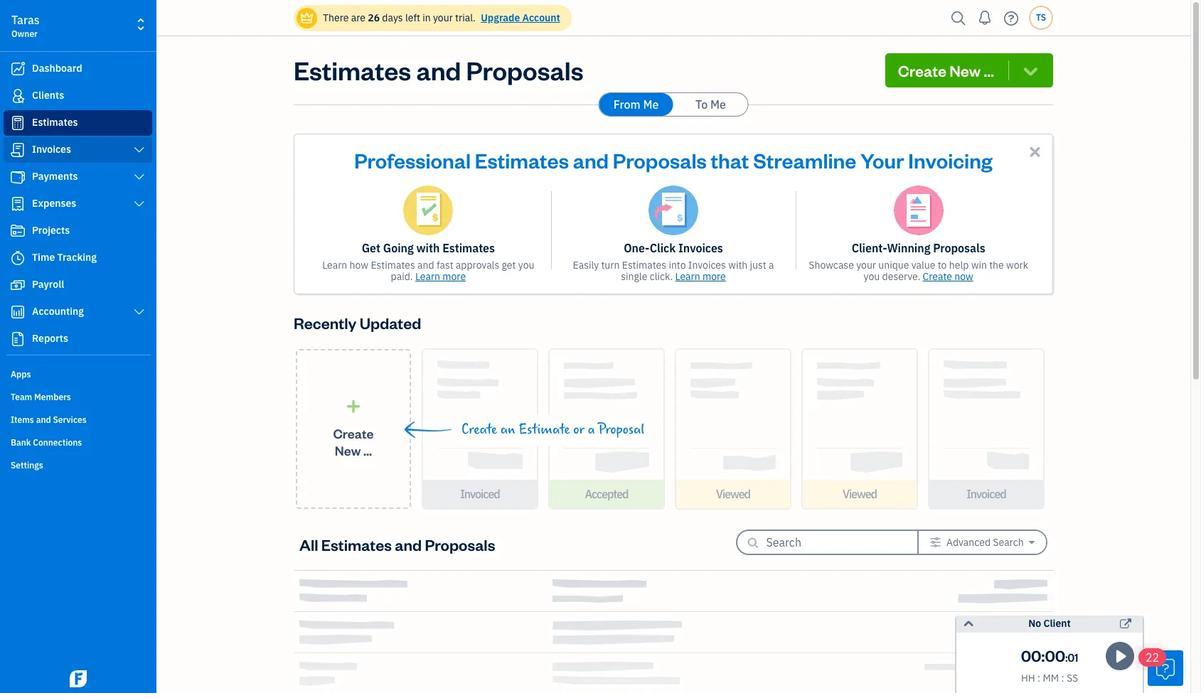 Task type: describe. For each thing, give the bounding box(es) containing it.
how
[[350, 259, 369, 272]]

with inside easily turn estimates into invoices with just a single click.
[[729, 259, 748, 272]]

dashboard
[[32, 62, 82, 75]]

1 horizontal spatial create new …
[[899, 60, 995, 80]]

estimates inside learn how estimates and fast approvals get you paid.
[[371, 259, 415, 272]]

get going with estimates image
[[404, 186, 454, 236]]

invoice image
[[9, 143, 26, 157]]

you inside learn how estimates and fast approvals get you paid.
[[519, 259, 535, 272]]

0 horizontal spatial new
[[335, 442, 361, 459]]

me for to me
[[711, 97, 727, 112]]

22 button
[[1139, 649, 1184, 687]]

projects
[[32, 224, 70, 237]]

search image
[[948, 7, 971, 29]]

0 vertical spatial new
[[950, 60, 981, 80]]

time
[[32, 251, 55, 264]]

win
[[972, 259, 988, 272]]

chevron large down image for accounting
[[133, 307, 146, 318]]

your
[[861, 147, 905, 174]]

there are 26 days left in your trial. upgrade account
[[323, 11, 561, 24]]

2 invoiced from the left
[[967, 487, 1007, 502]]

ss
[[1067, 672, 1079, 685]]

settings
[[11, 460, 43, 471]]

learn for get going with estimates
[[415, 270, 440, 283]]

items
[[11, 415, 34, 426]]

payments
[[32, 170, 78, 183]]

one-click invoices image
[[649, 186, 699, 236]]

reports link
[[4, 327, 152, 352]]

a inside easily turn estimates into invoices with just a single click.
[[769, 259, 775, 272]]

expenses
[[32, 197, 76, 210]]

get
[[502, 259, 516, 272]]

client-winning proposals
[[852, 241, 986, 255]]

: up mm
[[1042, 646, 1046, 666]]

bank connections link
[[4, 432, 152, 453]]

there
[[323, 11, 349, 24]]

apps
[[11, 369, 31, 380]]

accounting
[[32, 305, 84, 318]]

1 vertical spatial create new …
[[333, 425, 374, 459]]

timer image
[[9, 251, 26, 265]]

click.
[[650, 270, 673, 283]]

taras
[[11, 13, 40, 27]]

easily turn estimates into invoices with just a single click.
[[573, 259, 775, 283]]

and inside items and services link
[[36, 415, 51, 426]]

deserve.
[[883, 270, 921, 283]]

2 viewed from the left
[[843, 487, 877, 502]]

caretdown image
[[1030, 537, 1035, 549]]

clients link
[[4, 83, 152, 109]]

help
[[950, 259, 969, 272]]

showcase your unique value to help win the work you deserve.
[[809, 259, 1029, 283]]

one-click invoices
[[624, 241, 724, 255]]

more for with
[[443, 270, 466, 283]]

create new … button for estimates and proposals
[[886, 53, 1054, 88]]

team members
[[11, 392, 71, 403]]

and inside learn how estimates and fast approvals get you paid.
[[418, 259, 435, 272]]

payments link
[[4, 164, 152, 190]]

0 vertical spatial your
[[433, 11, 453, 24]]

to
[[696, 97, 708, 112]]

learn inside learn how estimates and fast approvals get you paid.
[[322, 259, 347, 272]]

bank
[[11, 438, 31, 448]]

learn how estimates and fast approvals get you paid.
[[322, 259, 535, 283]]

showcase
[[809, 259, 855, 272]]

learn more for invoices
[[676, 270, 726, 283]]

from me
[[614, 97, 659, 112]]

estimates and proposals
[[294, 53, 584, 87]]

time tracking
[[32, 251, 97, 264]]

resource center badge image
[[1149, 651, 1184, 687]]

get
[[362, 241, 381, 255]]

client-
[[852, 241, 888, 255]]

proposal
[[599, 422, 645, 438]]

winning
[[888, 241, 931, 255]]

you inside showcase your unique value to help win the work you deserve.
[[864, 270, 880, 283]]

an
[[501, 422, 516, 438]]

chevron large down image
[[133, 144, 146, 156]]

expense image
[[9, 197, 26, 211]]

payment image
[[9, 170, 26, 184]]

recently
[[294, 313, 357, 333]]

approvals
[[456, 259, 500, 272]]

updated
[[360, 313, 422, 333]]

22
[[1146, 651, 1160, 665]]

invoices inside easily turn estimates into invoices with just a single click.
[[689, 259, 726, 272]]

one-
[[624, 241, 650, 255]]

accepted
[[585, 487, 629, 502]]

into
[[669, 259, 686, 272]]

estimate image
[[9, 116, 26, 130]]

estimate
[[519, 422, 570, 438]]

1 vertical spatial invoices
[[679, 241, 724, 255]]

1 viewed from the left
[[717, 487, 751, 502]]

Search text field
[[767, 532, 895, 554]]

settings image
[[930, 537, 942, 549]]

accounting link
[[4, 300, 152, 325]]

me for from me
[[644, 97, 659, 112]]

upgrade
[[481, 11, 520, 24]]

time tracking link
[[4, 245, 152, 271]]

clients
[[32, 89, 64, 102]]

the
[[990, 259, 1005, 272]]

value
[[912, 259, 936, 272]]

your inside showcase your unique value to help win the work you deserve.
[[857, 259, 877, 272]]

learn more for with
[[415, 270, 466, 283]]

create now
[[923, 270, 974, 283]]

owner
[[11, 28, 38, 39]]

expand timer details image
[[963, 616, 976, 633]]

create new … button for create an estimate or a proposal
[[296, 349, 411, 509]]

turn
[[602, 259, 620, 272]]

members
[[34, 392, 71, 403]]

just
[[750, 259, 767, 272]]



Task type: vqa. For each thing, say whether or not it's contained in the screenshot.
Invoices's Learn more
yes



Task type: locate. For each thing, give the bounding box(es) containing it.
team members link
[[4, 386, 152, 408]]

hh
[[1022, 672, 1036, 685]]

invoices inside main element
[[32, 143, 71, 156]]

estimates link
[[4, 110, 152, 136]]

me right "to"
[[711, 97, 727, 112]]

estimates inside easily turn estimates into invoices with just a single click.
[[622, 259, 667, 272]]

1 horizontal spatial more
[[703, 270, 726, 283]]

freshbooks image
[[67, 671, 90, 688]]

0 vertical spatial create new … button
[[886, 53, 1054, 88]]

2 vertical spatial invoices
[[689, 259, 726, 272]]

learn right click. on the right top
[[676, 270, 701, 283]]

1 horizontal spatial your
[[857, 259, 877, 272]]

1 learn more from the left
[[415, 270, 466, 283]]

1 chevron large down image from the top
[[133, 171, 146, 183]]

0 horizontal spatial you
[[519, 259, 535, 272]]

create
[[899, 60, 947, 80], [923, 270, 953, 283], [462, 422, 498, 438], [333, 425, 374, 442]]

0 horizontal spatial viewed
[[717, 487, 751, 502]]

click
[[650, 241, 676, 255]]

your down the client-
[[857, 259, 877, 272]]

learn left how
[[322, 259, 347, 272]]

0 vertical spatial with
[[417, 241, 440, 255]]

trial.
[[455, 11, 476, 24]]

3 chevron large down image from the top
[[133, 307, 146, 318]]

and
[[417, 53, 461, 87], [573, 147, 609, 174], [418, 259, 435, 272], [36, 415, 51, 426], [395, 535, 422, 555]]

1 00 from the left
[[1022, 646, 1042, 666]]

account
[[523, 11, 561, 24]]

1 horizontal spatial with
[[729, 259, 748, 272]]

from me link
[[600, 93, 674, 116]]

search
[[994, 537, 1024, 549]]

new down search image
[[950, 60, 981, 80]]

more right into at the right
[[703, 270, 726, 283]]

days
[[382, 11, 403, 24]]

1 horizontal spatial 00
[[1046, 646, 1066, 666]]

estimates inside main element
[[32, 116, 78, 129]]

money image
[[9, 278, 26, 292]]

1 horizontal spatial learn
[[415, 270, 440, 283]]

learn right paid.
[[415, 270, 440, 283]]

1 horizontal spatial viewed
[[843, 487, 877, 502]]

your
[[433, 11, 453, 24], [857, 259, 877, 272]]

me right from
[[644, 97, 659, 112]]

invoices right into at the right
[[689, 259, 726, 272]]

team
[[11, 392, 32, 403]]

1 me from the left
[[644, 97, 659, 112]]

with
[[417, 241, 440, 255], [729, 259, 748, 272]]

you right get
[[519, 259, 535, 272]]

1 horizontal spatial learn more
[[676, 270, 726, 283]]

2 horizontal spatial learn
[[676, 270, 701, 283]]

1 horizontal spatial create new … button
[[886, 53, 1054, 88]]

notifications image
[[974, 4, 997, 32]]

expenses link
[[4, 191, 152, 217]]

0 horizontal spatial me
[[644, 97, 659, 112]]

create new … down search image
[[899, 60, 995, 80]]

0 horizontal spatial a
[[588, 422, 595, 438]]

close image
[[1028, 144, 1044, 160]]

from
[[614, 97, 641, 112]]

advanced search
[[947, 537, 1024, 549]]

are
[[351, 11, 366, 24]]

a right just
[[769, 259, 775, 272]]

open in new window image
[[1121, 616, 1132, 633]]

1 horizontal spatial …
[[984, 60, 995, 80]]

no
[[1029, 618, 1042, 630]]

upgrade account link
[[478, 11, 561, 24]]

left
[[406, 11, 420, 24]]

client
[[1044, 618, 1071, 630]]

0 horizontal spatial learn
[[322, 259, 347, 272]]

client image
[[9, 89, 26, 103]]

learn more right click. on the right top
[[676, 270, 726, 283]]

learn more
[[415, 270, 466, 283], [676, 270, 726, 283]]

0 vertical spatial invoices
[[32, 143, 71, 156]]

01
[[1068, 652, 1079, 665]]

me
[[644, 97, 659, 112], [711, 97, 727, 112]]

0 horizontal spatial 00
[[1022, 646, 1042, 666]]

1 vertical spatial create new … button
[[296, 349, 411, 509]]

taras owner
[[11, 13, 40, 39]]

invoices up payments
[[32, 143, 71, 156]]

a right or
[[588, 422, 595, 438]]

payroll
[[32, 278, 64, 291]]

resume timer image
[[1112, 649, 1131, 666]]

26
[[368, 11, 380, 24]]

00 : 00 : 01 hh : mm : ss
[[1022, 646, 1079, 685]]

dashboard link
[[4, 56, 152, 82]]

0 horizontal spatial …
[[364, 442, 372, 459]]

0 horizontal spatial invoiced
[[461, 487, 500, 502]]

invoices link
[[4, 137, 152, 163]]

0 vertical spatial chevron large down image
[[133, 171, 146, 183]]

payroll link
[[4, 273, 152, 298]]

1 more from the left
[[443, 270, 466, 283]]

chevron large down image for payments
[[133, 171, 146, 183]]

to me
[[696, 97, 727, 112]]

projects link
[[4, 218, 152, 244]]

1 vertical spatial with
[[729, 259, 748, 272]]

all estimates and proposals
[[300, 535, 496, 555]]

main element
[[0, 0, 192, 694]]

no client
[[1029, 618, 1071, 630]]

0 vertical spatial create new …
[[899, 60, 995, 80]]

1 vertical spatial your
[[857, 259, 877, 272]]

1 horizontal spatial new
[[950, 60, 981, 80]]

00 up hh at right
[[1022, 646, 1042, 666]]

1 horizontal spatial me
[[711, 97, 727, 112]]

chevrondown image
[[1021, 60, 1041, 80]]

…
[[984, 60, 995, 80], [364, 442, 372, 459]]

2 chevron large down image from the top
[[133, 199, 146, 210]]

chevron large down image inside 'expenses' link
[[133, 199, 146, 210]]

2 more from the left
[[703, 270, 726, 283]]

professional estimates and proposals that streamline your invoicing
[[355, 147, 993, 174]]

chevron large down image
[[133, 171, 146, 183], [133, 199, 146, 210], [133, 307, 146, 318]]

0 horizontal spatial your
[[433, 11, 453, 24]]

00
[[1022, 646, 1042, 666], [1046, 646, 1066, 666]]

ts button
[[1030, 6, 1054, 30]]

create new … down plus image
[[333, 425, 374, 459]]

reports
[[32, 332, 68, 345]]

chevron large down image inside accounting link
[[133, 307, 146, 318]]

apps link
[[4, 364, 152, 385]]

work
[[1007, 259, 1029, 272]]

items and services
[[11, 415, 87, 426]]

report image
[[9, 332, 26, 347]]

more down the get going with estimates
[[443, 270, 466, 283]]

chevron large down image for expenses
[[133, 199, 146, 210]]

2 me from the left
[[711, 97, 727, 112]]

chevron large down image inside "payments" link
[[133, 171, 146, 183]]

1 vertical spatial a
[[588, 422, 595, 438]]

invoices up into at the right
[[679, 241, 724, 255]]

: left 'ss'
[[1062, 672, 1065, 685]]

paid.
[[391, 270, 413, 283]]

chart image
[[9, 305, 26, 320]]

you down the client-
[[864, 270, 880, 283]]

create new … button
[[886, 53, 1054, 88], [296, 349, 411, 509]]

0 horizontal spatial with
[[417, 241, 440, 255]]

professional
[[355, 147, 471, 174]]

crown image
[[300, 10, 315, 25]]

learn more down the get going with estimates
[[415, 270, 466, 283]]

your right in
[[433, 11, 453, 24]]

0 vertical spatial …
[[984, 60, 995, 80]]

plus image
[[345, 400, 362, 414]]

0 horizontal spatial more
[[443, 270, 466, 283]]

:
[[1042, 646, 1046, 666], [1066, 652, 1068, 665], [1038, 672, 1041, 685], [1062, 672, 1065, 685]]

streamline
[[754, 147, 857, 174]]

project image
[[9, 224, 26, 238]]

: up 'ss'
[[1066, 652, 1068, 665]]

all
[[300, 535, 318, 555]]

ts
[[1037, 12, 1047, 23]]

more for invoices
[[703, 270, 726, 283]]

0 vertical spatial a
[[769, 259, 775, 272]]

me inside from me link
[[644, 97, 659, 112]]

bank connections
[[11, 438, 82, 448]]

single
[[621, 270, 648, 283]]

1 horizontal spatial you
[[864, 270, 880, 283]]

0 horizontal spatial create new … button
[[296, 349, 411, 509]]

going
[[383, 241, 414, 255]]

me inside "to me" link
[[711, 97, 727, 112]]

00 left 01
[[1046, 646, 1066, 666]]

1 horizontal spatial invoiced
[[967, 487, 1007, 502]]

that
[[711, 147, 750, 174]]

1 horizontal spatial a
[[769, 259, 775, 272]]

proposals
[[466, 53, 584, 87], [613, 147, 707, 174], [934, 241, 986, 255], [425, 535, 496, 555]]

create an estimate or a proposal
[[462, 422, 645, 438]]

more
[[443, 270, 466, 283], [703, 270, 726, 283]]

learn for one-click invoices
[[676, 270, 701, 283]]

2 vertical spatial chevron large down image
[[133, 307, 146, 318]]

now
[[955, 270, 974, 283]]

2 00 from the left
[[1046, 646, 1066, 666]]

0 horizontal spatial create new …
[[333, 425, 374, 459]]

1 vertical spatial new
[[335, 442, 361, 459]]

to
[[938, 259, 947, 272]]

1 vertical spatial chevron large down image
[[133, 199, 146, 210]]

: right hh at right
[[1038, 672, 1041, 685]]

with left just
[[729, 259, 748, 272]]

items and services link
[[4, 409, 152, 431]]

dashboard image
[[9, 62, 26, 76]]

go to help image
[[1000, 7, 1023, 29]]

or
[[574, 422, 585, 438]]

1 invoiced from the left
[[461, 487, 500, 502]]

estimates
[[294, 53, 411, 87], [32, 116, 78, 129], [475, 147, 569, 174], [443, 241, 495, 255], [371, 259, 415, 272], [622, 259, 667, 272], [322, 535, 392, 555]]

0 horizontal spatial learn more
[[415, 270, 466, 283]]

new down plus image
[[335, 442, 361, 459]]

advanced search button
[[919, 532, 1047, 554]]

connections
[[33, 438, 82, 448]]

advanced
[[947, 537, 991, 549]]

a
[[769, 259, 775, 272], [588, 422, 595, 438]]

1 vertical spatial …
[[364, 442, 372, 459]]

easily
[[573, 259, 599, 272]]

mm
[[1044, 672, 1060, 685]]

client-winning proposals image
[[894, 186, 944, 236]]

to me link
[[674, 93, 748, 116]]

2 learn more from the left
[[676, 270, 726, 283]]

with up learn how estimates and fast approvals get you paid.
[[417, 241, 440, 255]]



